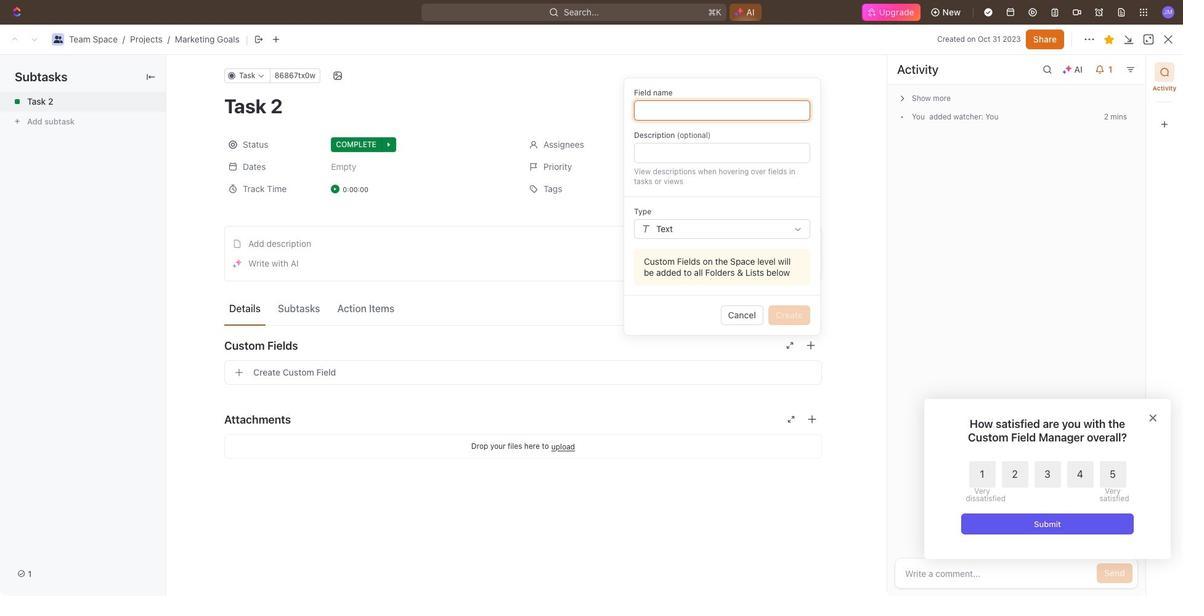 Task type: locate. For each thing, give the bounding box(es) containing it.
Edit task name text field
[[224, 94, 822, 118]]

tree
[[5, 331, 145, 597]]

Enter name... text field
[[634, 100, 811, 121]]

None text field
[[634, 143, 811, 163]]

dialog
[[925, 399, 1171, 560]]

option group
[[966, 462, 1127, 503]]

Select field type text field
[[657, 220, 788, 239]]



Task type: vqa. For each thing, say whether or not it's contained in the screenshot.
rightmost "Private"
no



Task type: describe. For each thing, give the bounding box(es) containing it.
task sidebar navigation tab list
[[1152, 62, 1179, 134]]

user group image
[[53, 36, 63, 43]]

tree inside sidebar navigation
[[5, 331, 145, 597]]

task sidebar content section
[[887, 55, 1146, 597]]

sidebar navigation
[[0, 52, 157, 597]]



